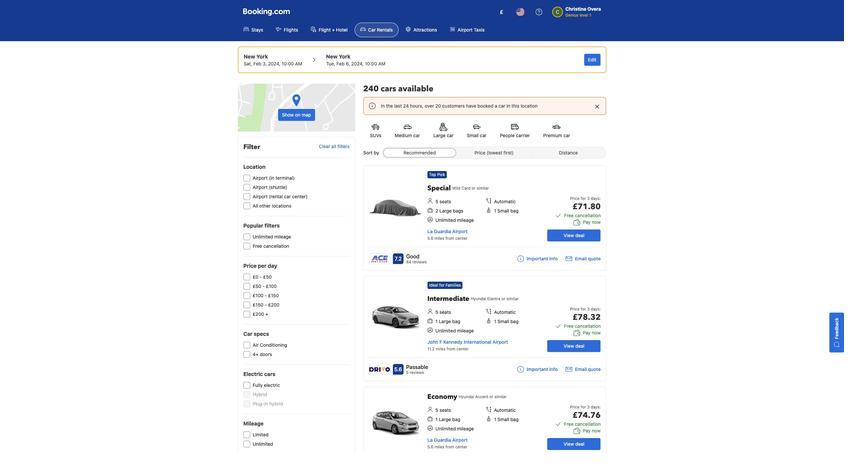 Task type: describe. For each thing, give the bounding box(es) containing it.
important info button for £71.80
[[518, 256, 558, 263]]

airport (rental car center)
[[253, 194, 308, 200]]

car up locations at top
[[284, 194, 291, 200]]

large car button
[[427, 119, 460, 143]]

small car
[[467, 133, 487, 138]]

guardia for 2nd la guardia airport button
[[434, 438, 451, 444]]

1 1 large bag from the top
[[436, 319, 461, 325]]

from inside john f kennedy international airport 11.2 miles from center
[[447, 347, 456, 352]]

0 horizontal spatial £50
[[253, 284, 261, 290]]

pick
[[437, 172, 445, 177]]

11.2
[[428, 347, 435, 352]]

rentals
[[377, 27, 393, 33]]

2 vertical spatial center
[[455, 445, 468, 450]]

economy
[[428, 393, 457, 402]]

large car
[[434, 133, 454, 138]]

by
[[374, 150, 379, 156]]

similar inside economy hyundai accent or similar
[[495, 395, 507, 400]]

- for £100
[[265, 293, 267, 299]]

unlimited up f
[[436, 329, 456, 334]]

or for £71.80
[[472, 186, 476, 191]]

car for medium car
[[413, 133, 420, 138]]

1 inside christina overa genius level 1
[[590, 13, 591, 18]]

2024, for new york sat, feb 3, 2024, 10:00 am
[[268, 61, 281, 67]]

international
[[464, 340, 492, 345]]

- for £50
[[263, 284, 265, 290]]

suvs
[[370, 133, 382, 138]]

large up f
[[439, 319, 451, 325]]

ideal for families
[[429, 283, 461, 288]]

email quote for £78.32
[[575, 367, 601, 373]]

skip to main content element
[[0, 0, 844, 41]]

search summary element
[[238, 47, 607, 73]]

price (lowest first)
[[475, 150, 514, 156]]

view for £74.76
[[564, 442, 574, 448]]

view deal for £74.76
[[564, 442, 585, 448]]

price for 3 days: £74.76
[[570, 405, 601, 422]]

john f kennedy international airport button
[[428, 340, 508, 346]]

feedback button
[[830, 313, 844, 353]]

christina overa genius level 1
[[566, 6, 601, 18]]

- for £0
[[260, 275, 262, 280]]

3 automatic from the top
[[494, 408, 516, 414]]

email for £78.32
[[575, 367, 587, 373]]

feb for new york tue, feb 6, 2024, 10:00 am
[[337, 61, 345, 67]]

hyundai for intermediate
[[471, 297, 486, 302]]

for right ideal
[[439, 283, 445, 288]]

john f kennedy international airport 11.2 miles from center
[[428, 340, 508, 352]]

bags
[[453, 208, 464, 214]]

mileage up john f kennedy international airport button
[[457, 329, 474, 334]]

pay for £78.32
[[583, 331, 591, 336]]

hyundai for economy
[[459, 395, 474, 400]]

level
[[580, 13, 588, 18]]

important info button for £78.32
[[518, 367, 558, 373]]

pay for £74.76
[[583, 429, 591, 434]]

car rentals
[[368, 27, 393, 33]]

0 horizontal spatial filters
[[265, 223, 280, 229]]

medium car
[[395, 133, 420, 138]]

0 vertical spatial £50
[[263, 275, 272, 280]]

cars for electric
[[264, 372, 275, 378]]

free cancellation for £74.76
[[564, 422, 601, 428]]

accent
[[475, 395, 488, 400]]

email quote button for £71.80
[[566, 256, 601, 263]]

in the last 24 hours, over 20 customers have booked a car in this location
[[381, 103, 538, 109]]

5 seats for £78.32
[[436, 310, 451, 316]]

view deal link for £71.80
[[548, 230, 601, 242]]

large inside button
[[434, 133, 446, 138]]

0 vertical spatial £150
[[268, 293, 279, 299]]

special
[[428, 184, 451, 193]]

unlimited down popular filters
[[253, 234, 273, 240]]

£0
[[253, 275, 259, 280]]

free for £78.32
[[564, 324, 574, 330]]

price for 3 days: £71.80
[[570, 196, 601, 213]]

1 vertical spatial 5.6
[[394, 367, 402, 373]]

quote for £78.32
[[588, 367, 601, 373]]

la for 1st la guardia airport button
[[428, 229, 433, 235]]

am for new york sat, feb 3, 2024, 10:00 am
[[295, 61, 302, 67]]

3 for £78.32
[[587, 307, 590, 312]]

fully
[[253, 383, 263, 389]]

air conditioning
[[253, 343, 287, 348]]

product card group containing £74.76
[[363, 387, 607, 454]]

- for £150
[[265, 303, 267, 308]]

5.6 for 2nd la guardia airport button
[[428, 445, 434, 450]]

medium
[[395, 133, 412, 138]]

0 vertical spatial center
[[455, 236, 468, 241]]

popular filters
[[243, 223, 280, 229]]

unlimited down the 'limited'
[[253, 442, 273, 448]]

stays
[[251, 27, 263, 33]]

specs
[[254, 332, 269, 337]]

this
[[512, 103, 520, 109]]

intermediate hyundai elantra or similar
[[428, 295, 519, 304]]

2 1 large bag from the top
[[436, 417, 461, 423]]

day
[[268, 263, 277, 269]]

from for 2nd la guardia airport button
[[446, 445, 454, 450]]

supplied by drivo rent a car image
[[369, 365, 390, 375]]

plug-in hybrid
[[253, 402, 283, 407]]

ideal
[[429, 283, 438, 288]]

1 vertical spatial £100
[[253, 293, 264, 299]]

view deal for £78.32
[[564, 344, 585, 349]]

guardia for 1st la guardia airport button
[[434, 229, 451, 235]]

clear all filters button
[[319, 144, 350, 150]]

84
[[406, 260, 411, 265]]

for for £74.76
[[581, 405, 586, 410]]

good
[[406, 254, 420, 260]]

free up price per day
[[253, 244, 262, 249]]

7.2
[[395, 256, 402, 262]]

cancellation for £74.76
[[575, 422, 601, 428]]

large right the 2
[[440, 208, 452, 214]]

mileage down popular filters
[[274, 234, 291, 240]]

£71.80
[[573, 202, 601, 213]]

view deal for £71.80
[[564, 233, 585, 239]]

1 horizontal spatial £200
[[268, 303, 280, 308]]

240
[[363, 84, 379, 95]]

days: for £71.80
[[591, 196, 601, 201]]

christina
[[566, 6, 587, 12]]

a
[[495, 103, 497, 109]]

price per day
[[243, 263, 277, 269]]

car for premium car
[[564, 133, 570, 138]]

show
[[282, 112, 294, 118]]

terminal)
[[276, 175, 295, 181]]

+ for £200
[[265, 312, 268, 318]]

am for new york tue, feb 6, 2024, 10:00 am
[[378, 61, 386, 67]]

free cancellation for £71.80
[[564, 213, 601, 219]]

flights
[[284, 27, 298, 33]]

24
[[403, 103, 409, 109]]

airport taxis
[[458, 27, 485, 33]]

1 new york group from the left
[[244, 53, 302, 67]]

cancellation for £71.80
[[575, 213, 601, 219]]

cancellation up day
[[264, 244, 289, 249]]

all
[[253, 203, 258, 209]]

locations
[[272, 203, 291, 209]]

good 84 reviews
[[406, 254, 427, 265]]

for for £78.32
[[581, 307, 586, 312]]

+ for flight
[[332, 27, 335, 33]]

£100 - £150
[[253, 293, 279, 299]]

air
[[253, 343, 259, 348]]

5 down "intermediate"
[[436, 310, 438, 316]]

electric cars
[[243, 372, 275, 378]]

new york tue, feb 6, 2024, 10:00 am
[[326, 54, 386, 67]]

carrier
[[516, 133, 530, 138]]

popular
[[243, 223, 263, 229]]

kennedy
[[444, 340, 463, 345]]

pick-up location element
[[244, 53, 302, 61]]

people carrier button
[[494, 119, 537, 143]]

info for £78.32
[[550, 367, 558, 373]]

free cancellation for £78.32
[[564, 324, 601, 330]]

filter
[[243, 143, 260, 152]]

£78.32
[[573, 313, 601, 324]]

top
[[429, 172, 436, 177]]

view for £78.32
[[564, 344, 574, 349]]

car for small car
[[480, 133, 487, 138]]

over
[[425, 103, 434, 109]]

3 5 seats from the top
[[436, 408, 451, 414]]

hotel
[[336, 27, 348, 33]]

5 seats for £71.80
[[436, 199, 451, 205]]

all
[[332, 144, 336, 150]]

now for £71.80
[[592, 220, 601, 225]]

airport (shuttle)
[[253, 185, 287, 190]]

free cancellation up day
[[253, 244, 289, 249]]

1 small bag for £71.80
[[494, 208, 519, 214]]

2 large bags
[[436, 208, 464, 214]]

mileage
[[243, 421, 264, 427]]

large down 'economy'
[[439, 417, 451, 423]]

price for £71.80
[[570, 196, 580, 201]]

car right a
[[499, 103, 506, 109]]

(lowest
[[487, 150, 502, 156]]

recommended
[[404, 150, 436, 156]]

(rental
[[269, 194, 283, 200]]

location
[[243, 164, 266, 170]]

flight
[[319, 27, 331, 33]]



Task type: locate. For each thing, give the bounding box(es) containing it.
0 vertical spatial £200
[[268, 303, 280, 308]]

hybrid
[[253, 392, 267, 398]]

1 vertical spatial important info
[[527, 367, 558, 373]]

la
[[428, 229, 433, 235], [428, 438, 433, 444]]

view deal down £78.32 on the right bottom of the page
[[564, 344, 585, 349]]

1 vertical spatial product card group
[[363, 277, 607, 382]]

1 vertical spatial car
[[243, 332, 253, 337]]

view for £71.80
[[564, 233, 574, 239]]

5 seats up 2 large bags at the top right of the page
[[436, 199, 451, 205]]

3 3 from the top
[[587, 405, 590, 410]]

pay now for £78.32
[[583, 331, 601, 336]]

1 product card group from the top
[[363, 166, 607, 271]]

2 important from the top
[[527, 367, 548, 373]]

0 vertical spatial email quote button
[[566, 256, 601, 263]]

3 inside price for 3 days: £71.80
[[587, 196, 590, 201]]

am down the 'drop-off location' element
[[378, 61, 386, 67]]

1 3 from the top
[[587, 196, 590, 201]]

1 la guardia airport 5.6 miles from center from the top
[[428, 229, 468, 241]]

3 view from the top
[[564, 442, 574, 448]]

premium car button
[[537, 119, 577, 143]]

0 vertical spatial reviews
[[413, 260, 427, 265]]

mileage
[[457, 218, 474, 223], [274, 234, 291, 240], [457, 329, 474, 334], [457, 427, 474, 432]]

new york group
[[244, 53, 302, 67], [326, 53, 386, 67]]

2 new york group from the left
[[326, 53, 386, 67]]

pay now
[[583, 220, 601, 225], [583, 331, 601, 336], [583, 429, 601, 434]]

1 horizontal spatial filters
[[338, 144, 350, 150]]

3 up £78.32 on the right bottom of the page
[[587, 307, 590, 312]]

pay now down £71.80
[[583, 220, 601, 225]]

1 guardia from the top
[[434, 229, 451, 235]]

+ down £150 - £200
[[265, 312, 268, 318]]

booked
[[478, 103, 494, 109]]

view
[[564, 233, 574, 239], [564, 344, 574, 349], [564, 442, 574, 448]]

show on map
[[282, 112, 311, 118]]

similar right card
[[477, 186, 489, 191]]

sort by element
[[382, 147, 607, 159]]

10:00 inside new york tue, feb 6, 2024, 10:00 am
[[365, 61, 377, 67]]

2 vertical spatial days:
[[591, 405, 601, 410]]

1 york from the left
[[257, 54, 268, 60]]

seats up 2 large bags at the top right of the page
[[440, 199, 451, 205]]

1 vertical spatial days:
[[591, 307, 601, 312]]

1 10:00 from the left
[[282, 61, 294, 67]]

cancellation down £78.32 on the right bottom of the page
[[575, 324, 601, 330]]

2 vertical spatial 5.6
[[428, 445, 434, 450]]

hyundai inside economy hyundai accent or similar
[[459, 395, 474, 400]]

2 quote from the top
[[588, 367, 601, 373]]

1 important from the top
[[527, 256, 548, 262]]

for up £78.32 on the right bottom of the page
[[581, 307, 586, 312]]

3 product card group from the top
[[363, 387, 607, 454]]

pay for £71.80
[[583, 220, 591, 225]]

- right £0
[[260, 275, 262, 280]]

2 guardia from the top
[[434, 438, 451, 444]]

info for £71.80
[[550, 256, 558, 262]]

electric
[[243, 372, 263, 378]]

card
[[462, 186, 471, 191]]

now for £74.76
[[592, 429, 601, 434]]

free cancellation down £74.76
[[564, 422, 601, 428]]

premium car
[[543, 133, 570, 138]]

cars for 240
[[381, 84, 396, 95]]

am inside 'new york sat, feb 3, 2024, 10:00 am'
[[295, 61, 302, 67]]

now down £78.32 on the right bottom of the page
[[592, 331, 601, 336]]

for inside price for 3 days: £74.76
[[581, 405, 586, 410]]

clear all filters
[[319, 144, 350, 150]]

2 view deal link from the top
[[548, 341, 601, 353]]

1 vertical spatial guardia
[[434, 438, 451, 444]]

0 vertical spatial la
[[428, 229, 433, 235]]

3 view deal from the top
[[564, 442, 585, 448]]

pay now for £71.80
[[583, 220, 601, 225]]

0 horizontal spatial am
[[295, 61, 302, 67]]

guardia
[[434, 229, 451, 235], [434, 438, 451, 444]]

product card group containing £71.80
[[363, 166, 607, 271]]

view deal link for £78.32
[[548, 341, 601, 353]]

2024, inside 'new york sat, feb 3, 2024, 10:00 am'
[[268, 61, 281, 67]]

now
[[592, 220, 601, 225], [592, 331, 601, 336], [592, 429, 601, 434]]

important info for £78.32
[[527, 367, 558, 373]]

price for 3 days: £78.32
[[570, 307, 601, 324]]

now down £71.80
[[592, 220, 601, 225]]

+ left hotel
[[332, 27, 335, 33]]

2024, inside new york tue, feb 6, 2024, 10:00 am
[[351, 61, 364, 67]]

email quote for £71.80
[[575, 256, 601, 262]]

free down £71.80
[[564, 213, 574, 219]]

1 view deal link from the top
[[548, 230, 601, 242]]

la for 2nd la guardia airport button
[[428, 438, 433, 444]]

0 vertical spatial or
[[472, 186, 476, 191]]

am down pick-up location 'element'
[[295, 61, 302, 67]]

free for £74.76
[[564, 422, 574, 428]]

reviews inside passable 5 reviews
[[410, 371, 424, 376]]

4+ doors
[[253, 352, 272, 358]]

£200 down £150 - £200
[[253, 312, 264, 318]]

similar right accent at right
[[495, 395, 507, 400]]

2 feb from the left
[[337, 61, 345, 67]]

for up £74.76
[[581, 405, 586, 410]]

tue,
[[326, 61, 335, 67]]

seats down 'economy'
[[440, 408, 451, 414]]

1 vertical spatial view deal link
[[548, 341, 601, 353]]

people
[[500, 133, 515, 138]]

1 horizontal spatial 2024,
[[351, 61, 364, 67]]

days: inside 'price for 3 days: £78.32'
[[591, 307, 601, 312]]

feb for new york sat, feb 3, 2024, 10:00 am
[[253, 61, 262, 67]]

1 horizontal spatial +
[[332, 27, 335, 33]]

car for large car
[[447, 133, 454, 138]]

3 view deal link from the top
[[548, 439, 601, 451]]

0 horizontal spatial cars
[[264, 372, 275, 378]]

car inside small car button
[[480, 133, 487, 138]]

2 email quote button from the top
[[566, 367, 601, 373]]

miles for 2nd la guardia airport button
[[435, 445, 445, 450]]

economy hyundai accent or similar
[[428, 393, 507, 402]]

10:00 down pick-up location 'element'
[[282, 61, 294, 67]]

0 vertical spatial email quote
[[575, 256, 601, 262]]

have
[[466, 103, 476, 109]]

free cancellation down £78.32 on the right bottom of the page
[[564, 324, 601, 330]]

free cancellation down £71.80
[[564, 213, 601, 219]]

similar right elantra
[[507, 297, 519, 302]]

other
[[259, 203, 271, 209]]

car left "small car"
[[447, 133, 454, 138]]

0 vertical spatial product card group
[[363, 166, 607, 271]]

feb left 6,
[[337, 61, 345, 67]]

taxis
[[474, 27, 485, 33]]

0 vertical spatial 1 large bag
[[436, 319, 461, 325]]

2 vertical spatial now
[[592, 429, 601, 434]]

2 email from the top
[[575, 367, 587, 373]]

2 vertical spatial 3
[[587, 405, 590, 410]]

car inside premium car button
[[564, 133, 570, 138]]

3 for £74.76
[[587, 405, 590, 410]]

1 new from the left
[[244, 54, 255, 60]]

5 seats down 'economy'
[[436, 408, 451, 414]]

days: for £74.76
[[591, 405, 601, 410]]

important for £71.80
[[527, 256, 548, 262]]

customers
[[442, 103, 465, 109]]

0 vertical spatial £100
[[266, 284, 277, 290]]

supplied by ace image
[[369, 254, 390, 264]]

£50 up £50 - £100
[[263, 275, 272, 280]]

all other locations
[[253, 203, 291, 209]]

1 vertical spatial seats
[[440, 310, 451, 316]]

3 1 small bag from the top
[[494, 417, 519, 423]]

filters right all
[[338, 144, 350, 150]]

free down £74.76
[[564, 422, 574, 428]]

feb inside new york tue, feb 6, 2024, 10:00 am
[[337, 61, 345, 67]]

3 up £71.80
[[587, 196, 590, 201]]

0 vertical spatial from
[[446, 236, 454, 241]]

£150 up £150 - £200
[[268, 293, 279, 299]]

1 large bag up the kennedy
[[436, 319, 461, 325]]

2 automatic from the top
[[494, 310, 516, 316]]

cars up the on the left top of page
[[381, 84, 396, 95]]

1 vertical spatial important info button
[[518, 367, 558, 373]]

2 email quote from the top
[[575, 367, 601, 373]]

2 la guardia airport 5.6 miles from center from the top
[[428, 438, 468, 450]]

£50
[[263, 275, 272, 280], [253, 284, 261, 290]]

2 important info from the top
[[527, 367, 558, 373]]

airport inside john f kennedy international airport 11.2 miles from center
[[493, 340, 508, 345]]

1 vertical spatial pay
[[583, 331, 591, 336]]

or inside economy hyundai accent or similar
[[490, 395, 493, 400]]

large
[[434, 133, 446, 138], [440, 208, 452, 214], [439, 319, 451, 325], [439, 417, 451, 423]]

feb inside 'new york sat, feb 3, 2024, 10:00 am'
[[253, 61, 262, 67]]

3 inside 'price for 3 days: £78.32'
[[587, 307, 590, 312]]

1 horizontal spatial £100
[[266, 284, 277, 290]]

2 horizontal spatial or
[[502, 297, 506, 302]]

0 vertical spatial 5.6
[[428, 236, 434, 241]]

1 vertical spatial 3
[[587, 307, 590, 312]]

miles inside john f kennedy international airport 11.2 miles from center
[[436, 347, 446, 352]]

airport inside skip to main content 'element'
[[458, 27, 473, 33]]

0 vertical spatial important info
[[527, 256, 558, 262]]

1 large bag down 'economy'
[[436, 417, 461, 423]]

feedback
[[834, 318, 840, 340]]

last
[[394, 103, 402, 109]]

car up the price (lowest first)
[[480, 133, 487, 138]]

from
[[446, 236, 454, 241], [447, 347, 456, 352], [446, 445, 454, 450]]

electric
[[264, 383, 280, 389]]

1 email quote button from the top
[[566, 256, 601, 263]]

york for new york sat, feb 3, 2024, 10:00 am
[[257, 54, 268, 60]]

2 product card group from the top
[[363, 277, 607, 382]]

car inside "link"
[[368, 27, 376, 33]]

edit
[[588, 57, 597, 63]]

£150 - £200
[[253, 303, 280, 308]]

cancellation for £78.32
[[575, 324, 601, 330]]

from for 1st la guardia airport button
[[446, 236, 454, 241]]

0 vertical spatial filters
[[338, 144, 350, 150]]

2 vertical spatial from
[[446, 445, 454, 450]]

2 vertical spatial 5 seats
[[436, 408, 451, 414]]

car left specs
[[243, 332, 253, 337]]

0 vertical spatial view deal
[[564, 233, 585, 239]]

£200 +
[[253, 312, 268, 318]]

2 la guardia airport button from the top
[[428, 438, 468, 444]]

new inside new york tue, feb 6, 2024, 10:00 am
[[326, 54, 338, 60]]

£100
[[266, 284, 277, 290], [253, 293, 264, 299]]

in
[[381, 103, 385, 109]]

0 vertical spatial car
[[368, 27, 376, 33]]

5 seats
[[436, 199, 451, 205], [436, 310, 451, 316], [436, 408, 451, 414]]

0 vertical spatial important
[[527, 256, 548, 262]]

pay now for £74.76
[[583, 429, 601, 434]]

2 days: from the top
[[591, 307, 601, 312]]

cars up electric
[[264, 372, 275, 378]]

price inside sort by element
[[475, 150, 486, 156]]

1 horizontal spatial york
[[339, 54, 351, 60]]

1 days: from the top
[[591, 196, 601, 201]]

3 for £71.80
[[587, 196, 590, 201]]

1 vertical spatial or
[[502, 297, 506, 302]]

quote
[[588, 256, 601, 262], [588, 367, 601, 373]]

or inside special wild card or similar
[[472, 186, 476, 191]]

clear
[[319, 144, 330, 150]]

premium
[[543, 133, 562, 138]]

or inside the intermediate hyundai elantra or similar
[[502, 297, 506, 302]]

or right elantra
[[502, 297, 506, 302]]

price inside price for 3 days: £71.80
[[570, 196, 580, 201]]

cancellation down £71.80
[[575, 213, 601, 219]]

10:00 inside 'new york sat, feb 3, 2024, 10:00 am'
[[282, 61, 294, 67]]

2 important info button from the top
[[518, 367, 558, 373]]

0 vertical spatial seats
[[440, 199, 451, 205]]

car for car rentals
[[368, 27, 376, 33]]

0 horizontal spatial car
[[243, 332, 253, 337]]

3,
[[263, 61, 267, 67]]

price left per
[[243, 263, 257, 269]]

email
[[575, 256, 587, 262], [575, 367, 587, 373]]

the
[[386, 103, 393, 109]]

0 horizontal spatial new york group
[[244, 53, 302, 67]]

york inside 'new york sat, feb 3, 2024, 10:00 am'
[[257, 54, 268, 60]]

1 feb from the left
[[253, 61, 262, 67]]

price left (lowest
[[475, 150, 486, 156]]

center inside john f kennedy international airport 11.2 miles from center
[[457, 347, 469, 352]]

new up sat,
[[244, 54, 255, 60]]

per
[[258, 263, 267, 269]]

2
[[436, 208, 438, 214]]

car inside the large car button
[[447, 133, 454, 138]]

0 vertical spatial hyundai
[[471, 297, 486, 302]]

price up £71.80
[[570, 196, 580, 201]]

0 horizontal spatial £100
[[253, 293, 264, 299]]

days: up £78.32 on the right bottom of the page
[[591, 307, 601, 312]]

5 right supplied by drivo rent a car image
[[406, 371, 409, 376]]

deal down £71.80
[[576, 233, 585, 239]]

car for car specs
[[243, 332, 253, 337]]

1 vertical spatial similar
[[507, 297, 519, 302]]

new for new york tue, feb 6, 2024, 10:00 am
[[326, 54, 338, 60]]

york inside new york tue, feb 6, 2024, 10:00 am
[[339, 54, 351, 60]]

£50 down £0
[[253, 284, 261, 290]]

unlimited down 2 large bags at the top right of the page
[[436, 218, 456, 223]]

1 info from the top
[[550, 256, 558, 262]]

unlimited
[[436, 218, 456, 223], [253, 234, 273, 240], [436, 329, 456, 334], [436, 427, 456, 432], [253, 442, 273, 448]]

for up £71.80
[[581, 196, 586, 201]]

drop-off location element
[[326, 53, 386, 61]]

3 deal from the top
[[576, 442, 585, 448]]

hours,
[[410, 103, 424, 109]]

edit button
[[584, 54, 601, 66]]

1 deal from the top
[[576, 233, 585, 239]]

price
[[475, 150, 486, 156], [570, 196, 580, 201], [243, 263, 257, 269], [570, 307, 580, 312], [570, 405, 580, 410]]

car
[[368, 27, 376, 33], [243, 332, 253, 337]]

airport taxis link
[[444, 23, 490, 37]]

days: for £78.32
[[591, 307, 601, 312]]

new inside 'new york sat, feb 3, 2024, 10:00 am'
[[244, 54, 255, 60]]

pay down £74.76
[[583, 429, 591, 434]]

1 vertical spatial email quote
[[575, 367, 601, 373]]

2 2024, from the left
[[351, 61, 364, 67]]

3 days: from the top
[[591, 405, 601, 410]]

price inside 'price for 3 days: £78.32'
[[570, 307, 580, 312]]

important info for £71.80
[[527, 256, 558, 262]]

miles
[[435, 236, 445, 241], [436, 347, 446, 352], [435, 445, 445, 450]]

10:00 for new york sat, feb 3, 2024, 10:00 am
[[282, 61, 294, 67]]

deal for £74.76
[[576, 442, 585, 448]]

elantra
[[487, 297, 501, 302]]

1 vertical spatial in
[[264, 402, 268, 407]]

2 info from the top
[[550, 367, 558, 373]]

fully electric
[[253, 383, 280, 389]]

1 quote from the top
[[588, 256, 601, 262]]

price up £74.76
[[570, 405, 580, 410]]

conditioning
[[260, 343, 287, 348]]

1 small bag
[[494, 208, 519, 214], [494, 319, 519, 325], [494, 417, 519, 423]]

new for new york sat, feb 3, 2024, 10:00 am
[[244, 54, 255, 60]]

similar inside special wild card or similar
[[477, 186, 489, 191]]

similar
[[477, 186, 489, 191], [507, 297, 519, 302], [495, 395, 507, 400]]

3 up £74.76
[[587, 405, 590, 410]]

la guardia airport 5.6 miles from center for 1st la guardia airport button
[[428, 229, 468, 241]]

2 la from the top
[[428, 438, 433, 444]]

5 seats down "intermediate"
[[436, 310, 451, 316]]

seats for £78.32
[[440, 310, 451, 316]]

2 new from the left
[[326, 54, 338, 60]]

1 seats from the top
[[440, 199, 451, 205]]

first)
[[504, 150, 514, 156]]

0 horizontal spatial in
[[264, 402, 268, 407]]

free for £71.80
[[564, 213, 574, 219]]

reviews for £78.32
[[410, 371, 424, 376]]

0 horizontal spatial 10:00
[[282, 61, 294, 67]]

1 vertical spatial £50
[[253, 284, 261, 290]]

1 vertical spatial from
[[447, 347, 456, 352]]

1 vertical spatial view
[[564, 344, 574, 349]]

suvs button
[[363, 119, 388, 143]]

2 10:00 from the left
[[365, 61, 377, 67]]

0 vertical spatial cars
[[381, 84, 396, 95]]

2 vertical spatial deal
[[576, 442, 585, 448]]

5 inside passable 5 reviews
[[406, 371, 409, 376]]

£150 up £200 +
[[253, 303, 264, 308]]

1 horizontal spatial in
[[507, 103, 511, 109]]

medium car button
[[388, 119, 427, 143]]

1 important info from the top
[[527, 256, 558, 262]]

seats down "intermediate"
[[440, 310, 451, 316]]

£200 down "£100 - £150" on the bottom of the page
[[268, 303, 280, 308]]

or right accent at right
[[490, 395, 493, 400]]

1 email quote from the top
[[575, 256, 601, 262]]

2 am from the left
[[378, 61, 386, 67]]

price inside price for 3 days: £74.76
[[570, 405, 580, 410]]

£100 down £50 - £100
[[253, 293, 264, 299]]

reviews inside good 84 reviews
[[413, 260, 427, 265]]

0 vertical spatial email
[[575, 256, 587, 262]]

days: inside price for 3 days: £71.80
[[591, 196, 601, 201]]

1 vertical spatial email
[[575, 367, 587, 373]]

small inside button
[[467, 133, 479, 138]]

5.6 for 1st la guardia airport button
[[428, 236, 434, 241]]

- up £150 - £200
[[265, 293, 267, 299]]

info
[[550, 256, 558, 262], [550, 367, 558, 373]]

days: inside price for 3 days: £74.76
[[591, 405, 601, 410]]

10:00 down the 'drop-off location' element
[[365, 61, 377, 67]]

2024, for new york tue, feb 6, 2024, 10:00 am
[[351, 61, 364, 67]]

car
[[499, 103, 506, 109], [413, 133, 420, 138], [447, 133, 454, 138], [480, 133, 487, 138], [564, 133, 570, 138], [284, 194, 291, 200]]

new york sat, feb 3, 2024, 10:00 am
[[244, 54, 302, 67]]

price for £74.76
[[570, 405, 580, 410]]

1 horizontal spatial new york group
[[326, 53, 386, 67]]

york for new york tue, feb 6, 2024, 10:00 am
[[339, 54, 351, 60]]

miles for 1st la guardia airport button
[[435, 236, 445, 241]]

in left hybrid
[[264, 402, 268, 407]]

in left this
[[507, 103, 511, 109]]

0 vertical spatial similar
[[477, 186, 489, 191]]

available
[[398, 84, 434, 95]]

£150
[[268, 293, 279, 299], [253, 303, 264, 308]]

3 now from the top
[[592, 429, 601, 434]]

1 pay now from the top
[[583, 220, 601, 225]]

1 important info button from the top
[[518, 256, 558, 263]]

location
[[521, 103, 538, 109]]

3 seats from the top
[[440, 408, 451, 414]]

product card group containing £78.32
[[363, 277, 607, 382]]

2 pay now from the top
[[583, 331, 601, 336]]

sat,
[[244, 61, 252, 67]]

2 vertical spatial pay
[[583, 429, 591, 434]]

2 view deal from the top
[[564, 344, 585, 349]]

0 vertical spatial days:
[[591, 196, 601, 201]]

0 horizontal spatial £150
[[253, 303, 264, 308]]

hyundai inside the intermediate hyundai elantra or similar
[[471, 297, 486, 302]]

2 5 seats from the top
[[436, 310, 451, 316]]

2 seats from the top
[[440, 310, 451, 316]]

flights link
[[270, 23, 304, 37]]

1 vertical spatial filters
[[265, 223, 280, 229]]

days: up £71.80
[[591, 196, 601, 201]]

1 vertical spatial la guardia airport 5.6 miles from center
[[428, 438, 468, 450]]

deal for £71.80
[[576, 233, 585, 239]]

hyundai left accent at right
[[459, 395, 474, 400]]

price for £78.32
[[570, 307, 580, 312]]

email quote button for £78.32
[[566, 367, 601, 373]]

6,
[[346, 61, 350, 67]]

pick-up date element
[[244, 61, 302, 67]]

pay now down £74.76
[[583, 429, 601, 434]]

1 pay from the top
[[583, 220, 591, 225]]

seats for £71.80
[[440, 199, 451, 205]]

mileage down economy hyundai accent or similar
[[457, 427, 474, 432]]

-
[[260, 275, 262, 280], [263, 284, 265, 290], [265, 293, 267, 299], [265, 303, 267, 308]]

1 vertical spatial info
[[550, 367, 558, 373]]

product card group
[[363, 166, 607, 271], [363, 277, 607, 382], [363, 387, 607, 454]]

1 vertical spatial center
[[457, 347, 469, 352]]

1 horizontal spatial 10:00
[[365, 61, 377, 67]]

0 vertical spatial +
[[332, 27, 335, 33]]

car right medium
[[413, 133, 420, 138]]

- down £0 - £50 at the left bottom of page
[[263, 284, 265, 290]]

1 vertical spatial reviews
[[410, 371, 424, 376]]

la guardia airport 5.6 miles from center for 2nd la guardia airport button
[[428, 438, 468, 450]]

deal
[[576, 233, 585, 239], [576, 344, 585, 349], [576, 442, 585, 448]]

intermediate
[[428, 295, 470, 304]]

for inside 'price for 3 days: £78.32'
[[581, 307, 586, 312]]

2 3 from the top
[[587, 307, 590, 312]]

1 vertical spatial £200
[[253, 312, 264, 318]]

1 view deal from the top
[[564, 233, 585, 239]]

1 automatic from the top
[[494, 199, 516, 205]]

feb
[[253, 61, 262, 67], [337, 61, 345, 67]]

1
[[590, 13, 591, 18], [494, 208, 496, 214], [436, 319, 438, 325], [494, 319, 496, 325], [436, 417, 438, 423], [494, 417, 496, 423]]

view deal down £71.80
[[564, 233, 585, 239]]

hyundai left elantra
[[471, 297, 486, 302]]

large up "recommended"
[[434, 133, 446, 138]]

important for £78.32
[[527, 367, 548, 373]]

1 horizontal spatial £50
[[263, 275, 272, 280]]

1 horizontal spatial new
[[326, 54, 338, 60]]

3 inside price for 3 days: £74.76
[[587, 405, 590, 410]]

0 vertical spatial in
[[507, 103, 511, 109]]

for inside price for 3 days: £71.80
[[581, 196, 586, 201]]

quote for £71.80
[[588, 256, 601, 262]]

1 vertical spatial view deal
[[564, 344, 585, 349]]

3 pay from the top
[[583, 429, 591, 434]]

(shuttle)
[[269, 185, 287, 190]]

am
[[295, 61, 302, 67], [378, 61, 386, 67]]

0 vertical spatial pay
[[583, 220, 591, 225]]

2 view from the top
[[564, 344, 574, 349]]

10:00 for new york tue, feb 6, 2024, 10:00 am
[[365, 61, 377, 67]]

1 small bag for £78.32
[[494, 319, 519, 325]]

or for £78.32
[[502, 297, 506, 302]]

1 view from the top
[[564, 233, 574, 239]]

1 horizontal spatial am
[[378, 61, 386, 67]]

1 la guardia airport button from the top
[[428, 229, 468, 235]]

car left rentals
[[368, 27, 376, 33]]

2 deal from the top
[[576, 344, 585, 349]]

2 vertical spatial miles
[[435, 445, 445, 450]]

filters inside button
[[338, 144, 350, 150]]

feb left 3,
[[253, 61, 262, 67]]

£
[[500, 9, 503, 15]]

1 am from the left
[[295, 61, 302, 67]]

1 la from the top
[[428, 229, 433, 235]]

2 vertical spatial automatic
[[494, 408, 516, 414]]

filters
[[338, 144, 350, 150], [265, 223, 280, 229]]

1 vertical spatial £150
[[253, 303, 264, 308]]

now for £78.32
[[592, 331, 601, 336]]

1 vertical spatial 5 seats
[[436, 310, 451, 316]]

1 5 seats from the top
[[436, 199, 451, 205]]

car inside medium car button
[[413, 133, 420, 138]]

unlimited down 'economy'
[[436, 427, 456, 432]]

0 vertical spatial pay now
[[583, 220, 601, 225]]

similar for £71.80
[[477, 186, 489, 191]]

0 horizontal spatial york
[[257, 54, 268, 60]]

1 now from the top
[[592, 220, 601, 225]]

+ inside skip to main content 'element'
[[332, 27, 335, 33]]

am inside new york tue, feb 6, 2024, 10:00 am
[[378, 61, 386, 67]]

price up £78.32 on the right bottom of the page
[[570, 307, 580, 312]]

car right premium
[[564, 133, 570, 138]]

3 pay now from the top
[[583, 429, 601, 434]]

view deal link for £74.76
[[548, 439, 601, 451]]

1 large bag
[[436, 319, 461, 325], [436, 417, 461, 423]]

£50 - £100
[[253, 284, 277, 290]]

email quote button
[[566, 256, 601, 263], [566, 367, 601, 373]]

5 up the 2
[[436, 199, 438, 205]]

airport (in terminal)
[[253, 175, 295, 181]]

similar for £78.32
[[507, 297, 519, 302]]

or right card
[[472, 186, 476, 191]]

view deal link down £71.80
[[548, 230, 601, 242]]

2 pay from the top
[[583, 331, 591, 336]]

drop-off date element
[[326, 61, 386, 67]]

york up 3,
[[257, 54, 268, 60]]

top pick
[[429, 172, 445, 177]]

2 vertical spatial view
[[564, 442, 574, 448]]

1 1 small bag from the top
[[494, 208, 519, 214]]

for for £71.80
[[581, 196, 586, 201]]

now down £74.76
[[592, 429, 601, 434]]

similar inside the intermediate hyundai elantra or similar
[[507, 297, 519, 302]]

deal down £78.32 on the right bottom of the page
[[576, 344, 585, 349]]

mileage down bags
[[457, 218, 474, 223]]

2 vertical spatial or
[[490, 395, 493, 400]]

2 now from the top
[[592, 331, 601, 336]]

1 horizontal spatial cars
[[381, 84, 396, 95]]

automatic for £71.80
[[494, 199, 516, 205]]

deal for £78.32
[[576, 344, 585, 349]]

0 vertical spatial view deal link
[[548, 230, 601, 242]]

free down £78.32 on the right bottom of the page
[[564, 324, 574, 330]]

0 vertical spatial view
[[564, 233, 574, 239]]

2 1 small bag from the top
[[494, 319, 519, 325]]

1 email from the top
[[575, 256, 587, 262]]

5 down 'economy'
[[436, 408, 438, 414]]

automatic for £78.32
[[494, 310, 516, 316]]

2 york from the left
[[339, 54, 351, 60]]

2 vertical spatial seats
[[440, 408, 451, 414]]

filters right popular
[[265, 223, 280, 229]]

0 vertical spatial 5 seats
[[436, 199, 451, 205]]

2024, down pick-up location 'element'
[[268, 61, 281, 67]]

reviews for £71.80
[[413, 260, 427, 265]]

1 2024, from the left
[[268, 61, 281, 67]]

1 vertical spatial cars
[[264, 372, 275, 378]]

1 vertical spatial important
[[527, 367, 548, 373]]

2024,
[[268, 61, 281, 67], [351, 61, 364, 67]]

pay down £71.80
[[583, 220, 591, 225]]



Task type: vqa. For each thing, say whether or not it's contained in the screenshot.
third days: from the top
yes



